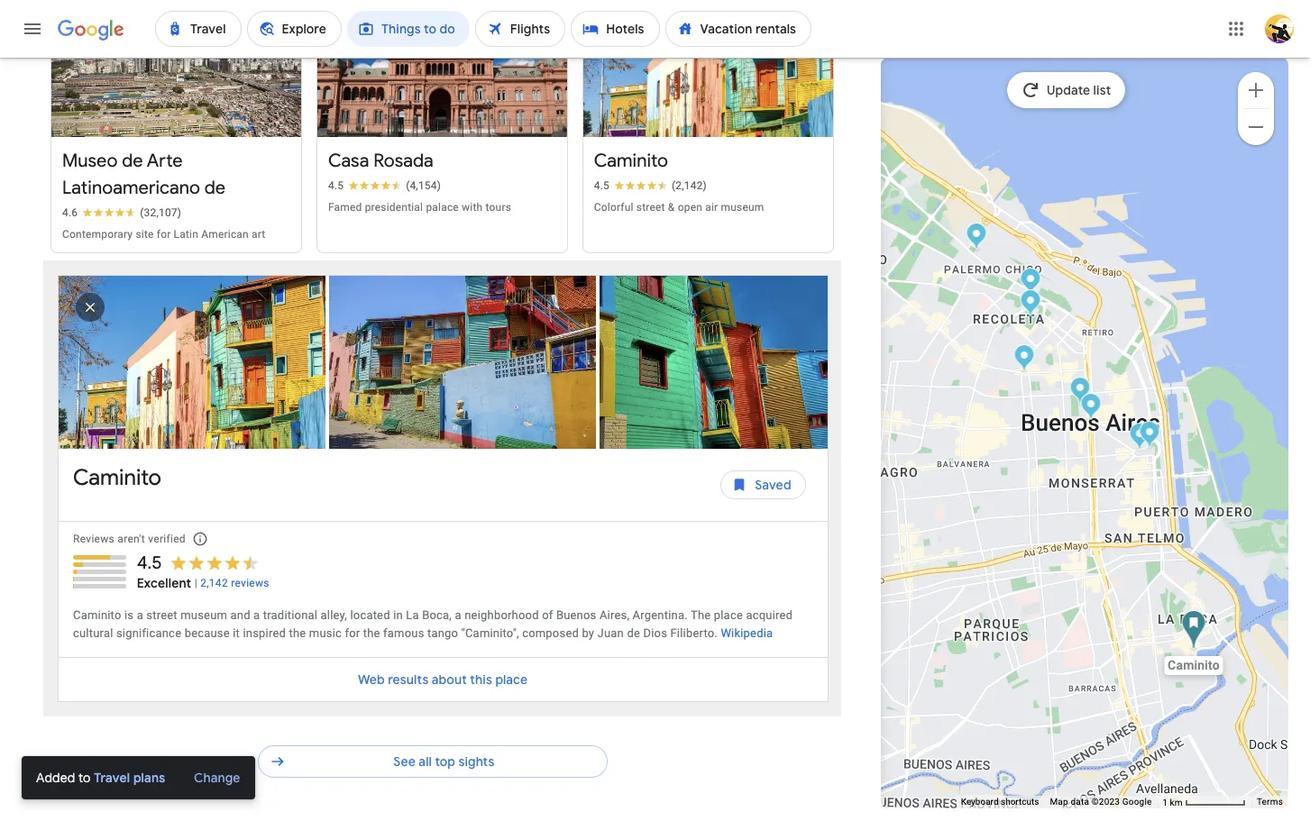 Task type: locate. For each thing, give the bounding box(es) containing it.
1 horizontal spatial de
[[205, 176, 226, 199]]

saved button
[[721, 463, 806, 507]]

(32,107)
[[140, 206, 181, 219]]

reviews aren't verified image
[[178, 517, 222, 561]]

1 the from the left
[[289, 626, 306, 640]]

0 horizontal spatial for
[[157, 228, 171, 240]]

1 horizontal spatial a
[[253, 608, 260, 622]]

4.5 inside image
[[594, 179, 610, 192]]

buenos up contemporary
[[62, 204, 123, 226]]

the down located
[[363, 626, 380, 640]]

2 horizontal spatial a
[[455, 608, 462, 622]]

shortcuts
[[1001, 797, 1039, 807]]

change button
[[182, 757, 253, 800]]

1 km
[[1163, 798, 1185, 808]]

1 vertical spatial de
[[205, 176, 226, 199]]

4.6 out of 5 stars from 32,107 reviews image
[[62, 205, 181, 220]]

buenos up by at the left of the page
[[556, 608, 597, 622]]

de up american
[[205, 176, 226, 199]]

0 vertical spatial street
[[636, 201, 665, 213]]

caminito up cultural
[[73, 608, 121, 622]]

0 horizontal spatial the
[[289, 626, 306, 640]]

caminito for caminito is a street museum and a traditional alley, located in la boca, a neighborhood of buenos aires, argentina. the place acquired cultural significance because it inspired the music for the famous tango "caminito", composed by juan de dios filiberto.
[[73, 608, 121, 622]]

main menu image
[[22, 18, 43, 40]]

buenos
[[62, 204, 123, 226], [556, 608, 597, 622]]

1 horizontal spatial place
[[714, 608, 743, 622]]

1 a from the left
[[137, 608, 143, 622]]

caminito inside "caminito is a street museum and a traditional alley, located in la boca, a neighborhood of buenos aires, argentina. the place acquired cultural significance because it inspired the music for the famous tango "caminito", composed by juan de dios filiberto."
[[73, 608, 121, 622]]

museum up because
[[181, 608, 227, 622]]

and
[[230, 608, 250, 622]]

colorful street & open air museum
[[594, 201, 764, 213]]

museo de arte latinoamericano de buenos aires
[[62, 149, 226, 226]]

0 horizontal spatial a
[[137, 608, 143, 622]]

because
[[185, 626, 230, 640]]

aren't
[[118, 533, 145, 545]]

place
[[714, 608, 743, 622], [496, 672, 528, 688]]

close detail image
[[69, 286, 112, 329]]

street inside "caminito is a street museum and a traditional alley, located in la boca, a neighborhood of buenos aires, argentina. the place acquired cultural significance because it inspired the music for the famous tango "caminito", composed by juan de dios filiberto."
[[146, 608, 177, 622]]

for inside "caminito is a street museum and a traditional alley, located in la boca, a neighborhood of buenos aires, argentina. the place acquired cultural significance because it inspired the music for the famous tango "caminito", composed by juan de dios filiberto."
[[345, 626, 360, 640]]

museum inside "caminito is a street museum and a traditional alley, located in la boca, a neighborhood of buenos aires, argentina. the place acquired cultural significance because it inspired the music for the famous tango "caminito", composed by juan de dios filiberto."
[[181, 608, 227, 622]]

web results about this place
[[358, 672, 528, 688]]

teatro colón image
[[1070, 376, 1091, 406]]

0 horizontal spatial de
[[122, 149, 143, 172]]

verified
[[148, 533, 186, 545]]

de up latinoamericano
[[122, 149, 143, 172]]

a right is at the bottom left of page
[[137, 608, 143, 622]]

this
[[470, 672, 493, 688]]

famed
[[328, 201, 362, 213]]

place inside "caminito is a street museum and a traditional alley, located in la boca, a neighborhood of buenos aires, argentina. the place acquired cultural significance because it inspired the music for the famous tango "caminito", composed by juan de dios filiberto."
[[714, 608, 743, 622]]

by
[[582, 626, 594, 640]]

casa rosada
[[328, 149, 434, 172]]

american
[[201, 228, 249, 240]]

see all top sights button
[[258, 740, 608, 783]]

de left dios on the bottom
[[627, 626, 640, 640]]

list item
[[59, 276, 329, 449], [329, 276, 600, 449], [600, 276, 870, 449]]

boca,
[[422, 608, 452, 622]]

2,142 reviews link
[[200, 576, 269, 590]]

contemporary
[[62, 228, 133, 240]]

©2023
[[1092, 797, 1120, 807]]

2 vertical spatial de
[[627, 626, 640, 640]]

2 horizontal spatial de
[[627, 626, 640, 640]]

1 vertical spatial buenos
[[556, 608, 597, 622]]

place right this
[[496, 672, 528, 688]]

list inside caminito list
[[59, 276, 870, 467]]

(2,142)
[[672, 179, 707, 192]]

3 list item from the left
[[600, 276, 870, 449]]

caminito up reviews aren't verified on the left bottom of the page
[[73, 464, 161, 491]]

terms link
[[1257, 797, 1283, 807]]

1 horizontal spatial for
[[345, 626, 360, 640]]

keyboard shortcuts
[[961, 797, 1039, 807]]

museo de arte latinoamericano de buenos aires image
[[966, 222, 987, 252]]

data
[[1071, 797, 1089, 807]]

|
[[194, 577, 197, 589]]

zoom in map image
[[1245, 79, 1267, 101]]

famous
[[383, 626, 424, 640]]

4.6
[[62, 206, 78, 219]]

sights
[[459, 754, 495, 770]]

top
[[435, 754, 455, 770]]

4.5 up the excellent
[[137, 552, 162, 574]]

0 horizontal spatial museum
[[181, 608, 227, 622]]

1 horizontal spatial street
[[636, 201, 665, 213]]

status
[[22, 757, 1289, 800]]

1 horizontal spatial the
[[363, 626, 380, 640]]

0 vertical spatial for
[[157, 228, 171, 240]]

map region
[[746, 0, 1310, 822]]

street left &
[[636, 201, 665, 213]]

status containing added to
[[22, 757, 1289, 800]]

1 vertical spatial caminito
[[73, 464, 161, 491]]

map data ©2023 google
[[1050, 797, 1152, 807]]

caminito is a street museum and a traditional alley, located in la boca, a neighborhood of buenos aires, argentina. the place acquired cultural significance because it inspired the music for the famous tango "caminito", composed by juan de dios filiberto.
[[73, 608, 793, 640]]

0 vertical spatial buenos
[[62, 204, 123, 226]]

significance
[[116, 626, 181, 640]]

plaza de mayo image
[[1129, 422, 1150, 452]]

1 vertical spatial museum
[[181, 608, 227, 622]]

4.5 up "famed"
[[328, 179, 344, 192]]

web
[[358, 672, 385, 688]]

filiberto.
[[670, 626, 718, 640]]

0 vertical spatial place
[[714, 608, 743, 622]]

art
[[252, 228, 266, 240]]

caminito up 4.5 out of 5 stars from 2,142 reviews image in the top of the page
[[594, 149, 668, 172]]

street
[[636, 201, 665, 213], [146, 608, 177, 622]]

caminito image
[[1182, 610, 1206, 651]]

aires,
[[600, 608, 630, 622]]

in
[[393, 608, 403, 622]]

de inside "caminito is a street museum and a traditional alley, located in la boca, a neighborhood of buenos aires, argentina. the place acquired cultural significance because it inspired the music for the famous tango "caminito", composed by juan de dios filiberto."
[[627, 626, 640, 640]]

for right site
[[157, 228, 171, 240]]

1 vertical spatial street
[[146, 608, 177, 622]]

place up wikipedia link
[[714, 608, 743, 622]]

2 a from the left
[[253, 608, 260, 622]]

2 horizontal spatial 4.5
[[594, 179, 610, 192]]

2 vertical spatial caminito
[[73, 608, 121, 622]]

4.5 inside image
[[328, 179, 344, 192]]

4.5 up "colorful"
[[594, 179, 610, 192]]

located
[[350, 608, 390, 622]]

museum right air
[[721, 201, 764, 213]]

keyboard
[[961, 797, 999, 807]]

aires
[[127, 204, 169, 226]]

0 horizontal spatial place
[[496, 672, 528, 688]]

1 km button
[[1157, 796, 1252, 809]]

1 horizontal spatial 4.5
[[328, 179, 344, 192]]

caminito
[[594, 149, 668, 172], [73, 464, 161, 491], [73, 608, 121, 622]]

the down the traditional
[[289, 626, 306, 640]]

1 horizontal spatial buenos
[[556, 608, 597, 622]]

saved
[[755, 477, 791, 493]]

zoom out map image
[[1245, 116, 1267, 138]]

street up significance
[[146, 608, 177, 622]]

0 horizontal spatial buenos
[[62, 204, 123, 226]]

caminito element
[[73, 463, 161, 507]]

excellent | 2,142 reviews
[[137, 575, 269, 591]]

0 vertical spatial de
[[122, 149, 143, 172]]

de
[[122, 149, 143, 172], [205, 176, 226, 199], [627, 626, 640, 640]]

famed presidential palace with tours
[[328, 201, 511, 213]]

the
[[691, 608, 711, 622]]

a right boca,
[[455, 608, 462, 622]]

rosada
[[373, 149, 434, 172]]

obelisco image
[[1081, 393, 1101, 422]]

juan
[[598, 626, 624, 640]]

0 horizontal spatial street
[[146, 608, 177, 622]]

for down located
[[345, 626, 360, 640]]

1 vertical spatial for
[[345, 626, 360, 640]]

see all top sights
[[393, 754, 495, 770]]

a right and
[[253, 608, 260, 622]]

1 horizontal spatial museum
[[721, 201, 764, 213]]

list
[[59, 276, 870, 467]]



Task type: vqa. For each thing, say whether or not it's contained in the screenshot.


Task type: describe. For each thing, give the bounding box(es) containing it.
open
[[678, 201, 703, 213]]

dios
[[643, 626, 667, 640]]

4.5 out of 5 stars from 4,154 reviews image
[[328, 178, 441, 193]]

neighborhood
[[465, 608, 539, 622]]

acquired
[[746, 608, 793, 622]]

arte
[[147, 149, 183, 172]]

cementerio de la recoleta image
[[1020, 289, 1041, 319]]

terms
[[1257, 797, 1283, 807]]

argentina.
[[633, 608, 688, 622]]

update
[[1047, 82, 1091, 98]]

3 a from the left
[[455, 608, 462, 622]]

palace
[[426, 201, 459, 213]]

4.5 out of 5 stars from 2,142 reviews. excellent. element
[[137, 552, 269, 592]]

update list
[[1047, 82, 1111, 98]]

1 vertical spatial place
[[496, 672, 528, 688]]

latinoamericano
[[62, 176, 200, 199]]

see
[[393, 754, 416, 770]]

all
[[419, 754, 432, 770]]

tours
[[486, 201, 511, 213]]

excellent
[[137, 575, 192, 591]]

site
[[136, 228, 154, 240]]

change
[[194, 770, 241, 786]]

"caminito",
[[461, 626, 519, 640]]

caminito list
[[43, 0, 870, 717]]

tango
[[427, 626, 458, 640]]

0 vertical spatial caminito
[[594, 149, 668, 172]]

reviews aren't verified
[[73, 533, 186, 545]]

list
[[1094, 82, 1111, 98]]

cultural
[[73, 626, 113, 640]]

museo nacional de bellas artes image
[[1020, 267, 1041, 297]]

4.5 for caminito
[[594, 179, 610, 192]]

2,142
[[200, 577, 228, 589]]

of
[[542, 608, 553, 622]]

caminito for caminito element
[[73, 464, 161, 491]]

buenos inside museo de arte latinoamericano de buenos aires
[[62, 204, 123, 226]]

map
[[1050, 797, 1068, 807]]

wikipedia
[[721, 626, 773, 640]]

it
[[233, 626, 240, 640]]

about
[[432, 672, 467, 688]]

colorful
[[594, 201, 634, 213]]

reviews
[[73, 533, 115, 545]]

4.5 for casa rosada
[[328, 179, 344, 192]]

km
[[1170, 798, 1183, 808]]

casa rosada image
[[1139, 421, 1160, 450]]

1 list item from the left
[[59, 276, 329, 449]]

wikipedia link
[[721, 626, 773, 640]]

0 vertical spatial museum
[[721, 201, 764, 213]]

travel plans link
[[94, 763, 165, 794]]

inspired
[[243, 626, 286, 640]]

1
[[1163, 798, 1168, 808]]

google
[[1122, 797, 1152, 807]]

results
[[388, 672, 429, 688]]

music
[[309, 626, 342, 640]]

&
[[668, 201, 675, 213]]

plans
[[133, 770, 165, 786]]

latin
[[174, 228, 198, 240]]

la
[[406, 608, 419, 622]]

with
[[462, 201, 483, 213]]

composed
[[522, 626, 579, 640]]

contemporary site for latin american art
[[62, 228, 266, 240]]

4.5 out of 5 stars from 2,142 reviews image
[[594, 178, 707, 193]]

air
[[705, 201, 718, 213]]

traditional
[[263, 608, 318, 622]]

museo
[[62, 149, 118, 172]]

(4,154)
[[406, 179, 441, 192]]

reviews
[[231, 577, 269, 589]]

casa
[[328, 149, 369, 172]]

alley,
[[321, 608, 347, 622]]

is
[[124, 608, 134, 622]]

buenos inside "caminito is a street museum and a traditional alley, located in la boca, a neighborhood of buenos aires, argentina. the place acquired cultural significance because it inspired the music for the famous tango "caminito", composed by juan de dios filiberto."
[[556, 608, 597, 622]]

added
[[36, 770, 75, 786]]

top sights region
[[32, 0, 870, 803]]

travel
[[94, 770, 130, 786]]

update list button
[[1007, 72, 1126, 108]]

0 horizontal spatial 4.5
[[137, 552, 162, 574]]

added to travel plans
[[36, 770, 165, 786]]

to
[[78, 770, 91, 786]]

2 list item from the left
[[329, 276, 600, 449]]

2 the from the left
[[363, 626, 380, 640]]

el ateneo grand splendid image
[[1014, 344, 1035, 374]]

keyboard shortcuts button
[[961, 796, 1039, 809]]



